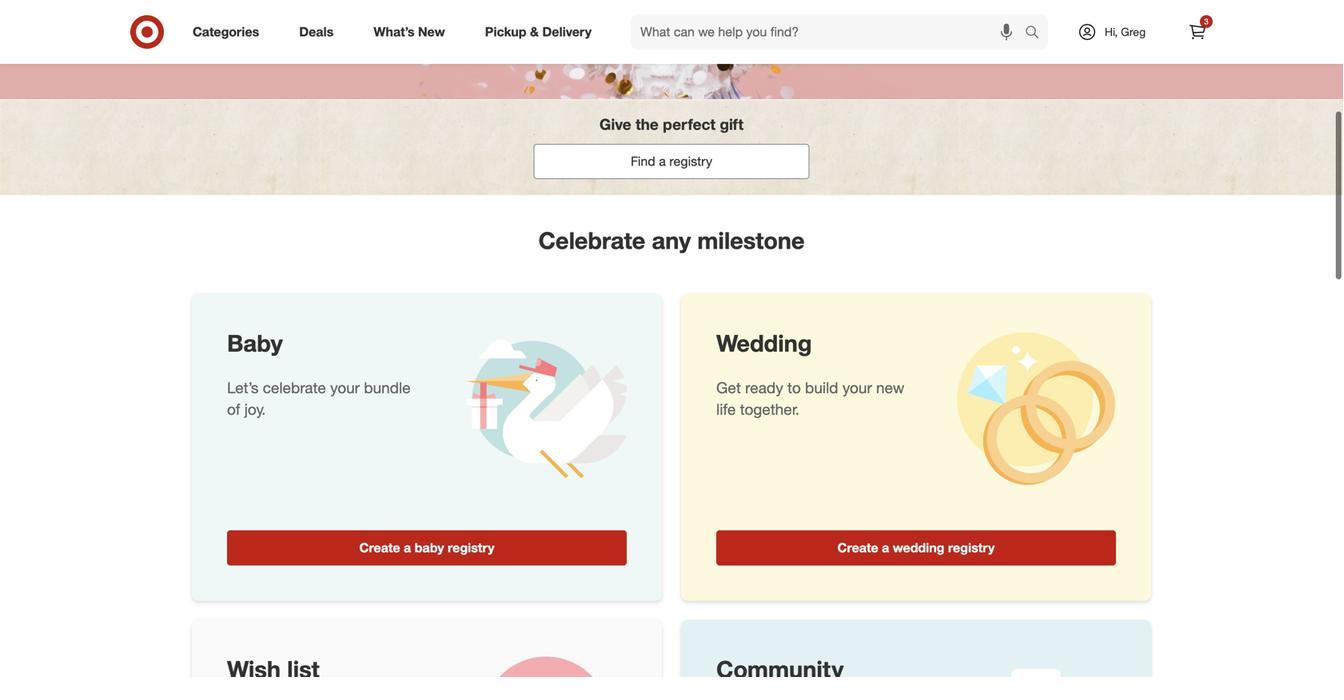 Task type: vqa. For each thing, say whether or not it's contained in the screenshot.
the "you" inside Care when you need it Visit the Clinic to get help with minor illnesses and injuries, screenings, monitoring and more.
no



Task type: describe. For each thing, give the bounding box(es) containing it.
What can we help you find? suggestions appear below search field
[[631, 14, 1029, 50]]

&
[[530, 24, 539, 40]]

baby
[[415, 540, 444, 556]]

greg
[[1121, 25, 1146, 39]]

wedding
[[893, 540, 945, 556]]

pickup
[[485, 24, 527, 40]]

bundle
[[364, 379, 411, 397]]

celebrate any milestone
[[538, 226, 805, 255]]

search
[[1018, 26, 1056, 41]]

deals
[[299, 24, 334, 40]]

milestone
[[698, 226, 805, 255]]

registry for baby
[[448, 540, 495, 556]]

together.
[[740, 400, 800, 419]]

create for baby
[[359, 540, 400, 556]]

create a wedding registry button
[[716, 530, 1116, 566]]

1 horizontal spatial a
[[659, 153, 666, 169]]

hi, greg
[[1105, 25, 1146, 39]]

create a baby registry
[[359, 540, 495, 556]]

to
[[788, 379, 801, 397]]

1 horizontal spatial registry
[[669, 153, 712, 169]]

give the perfect gift
[[600, 115, 744, 134]]

create a baby registry button
[[227, 530, 627, 566]]

joy.
[[244, 400, 266, 419]]

pickup & delivery link
[[471, 14, 612, 50]]

your inside get ready to build your new life together.
[[843, 379, 872, 397]]

pickup & delivery
[[485, 24, 592, 40]]

of
[[227, 400, 240, 419]]

delivery
[[542, 24, 592, 40]]

deals link
[[286, 14, 354, 50]]

create for wedding
[[838, 540, 879, 556]]

let's celebrate your bundle of joy.
[[227, 379, 411, 419]]

life
[[716, 400, 736, 419]]

categories link
[[179, 14, 279, 50]]



Task type: locate. For each thing, give the bounding box(es) containing it.
give
[[600, 115, 631, 134]]

celebrate
[[538, 226, 645, 255]]

0 horizontal spatial create
[[359, 540, 400, 556]]

registry right wedding in the right of the page
[[948, 540, 995, 556]]

new
[[876, 379, 905, 397]]

baby
[[227, 329, 283, 357]]

1 horizontal spatial create
[[838, 540, 879, 556]]

find a registry
[[631, 153, 712, 169]]

a left wedding in the right of the page
[[882, 540, 889, 556]]

any
[[652, 226, 691, 255]]

create left baby
[[359, 540, 400, 556]]

let's
[[227, 379, 259, 397]]

get
[[716, 379, 741, 397]]

create left wedding in the right of the page
[[838, 540, 879, 556]]

hi,
[[1105, 25, 1118, 39]]

categories
[[193, 24, 259, 40]]

the
[[636, 115, 659, 134]]

2 horizontal spatial a
[[882, 540, 889, 556]]

create
[[359, 540, 400, 556], [838, 540, 879, 556]]

1 your from the left
[[330, 379, 360, 397]]

create a wedding registry
[[838, 540, 995, 556]]

2 your from the left
[[843, 379, 872, 397]]

what's new
[[374, 24, 445, 40]]

your inside let's celebrate your bundle of joy.
[[330, 379, 360, 397]]

a for baby
[[404, 540, 411, 556]]

your left the "new"
[[843, 379, 872, 397]]

0 horizontal spatial a
[[404, 540, 411, 556]]

new
[[418, 24, 445, 40]]

a right find
[[659, 153, 666, 169]]

registry inside 'button'
[[948, 540, 995, 556]]

registry right baby
[[448, 540, 495, 556]]

search button
[[1018, 14, 1056, 53]]

what's new link
[[360, 14, 465, 50]]

wedding
[[716, 329, 812, 357]]

celebrate
[[263, 379, 326, 397]]

ready
[[745, 379, 783, 397]]

3 link
[[1180, 14, 1215, 50]]

perfect
[[663, 115, 716, 134]]

your left bundle
[[330, 379, 360, 397]]

2 create from the left
[[838, 540, 879, 556]]

a inside 'button'
[[882, 540, 889, 556]]

a left baby
[[404, 540, 411, 556]]

find
[[631, 153, 655, 169]]

get ready to build your new life together.
[[716, 379, 905, 419]]

create inside button
[[359, 540, 400, 556]]

a for wedding
[[882, 540, 889, 556]]

0 horizontal spatial registry
[[448, 540, 495, 556]]

3
[[1204, 16, 1209, 26]]

registry for wedding
[[948, 540, 995, 556]]

build
[[805, 379, 838, 397]]

gift
[[720, 115, 744, 134]]

create inside 'button'
[[838, 540, 879, 556]]

a
[[659, 153, 666, 169], [404, 540, 411, 556], [882, 540, 889, 556]]

registry down the perfect
[[669, 153, 712, 169]]

registry
[[669, 153, 712, 169], [448, 540, 495, 556], [948, 540, 995, 556]]

1 horizontal spatial your
[[843, 379, 872, 397]]

what's
[[374, 24, 415, 40]]

find a registry button
[[534, 144, 810, 179]]

your
[[330, 379, 360, 397], [843, 379, 872, 397]]

2 horizontal spatial registry
[[948, 540, 995, 556]]

0 horizontal spatial your
[[330, 379, 360, 397]]

1 create from the left
[[359, 540, 400, 556]]



